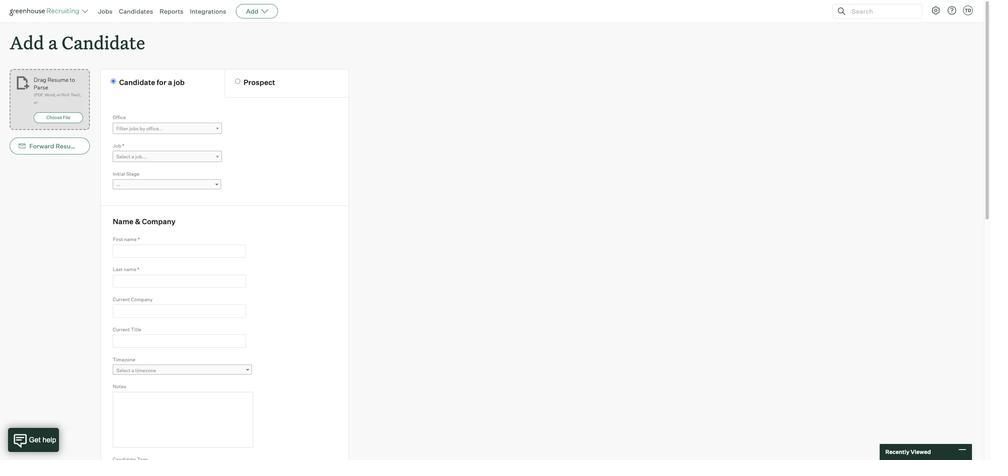 Task type: vqa. For each thing, say whether or not it's contained in the screenshot.
(PDF,
yes



Task type: describe. For each thing, give the bounding box(es) containing it.
--
[[116, 182, 121, 188]]

a for timezone
[[132, 368, 134, 374]]

by
[[140, 126, 145, 132]]

name & company
[[113, 217, 176, 226]]

Search text field
[[850, 5, 915, 17]]

filter jobs by office...
[[116, 126, 163, 132]]

job
[[174, 78, 185, 87]]

1 vertical spatial company
[[131, 297, 153, 303]]

Prospect radio
[[235, 79, 240, 84]]

0 vertical spatial candidate
[[62, 31, 145, 54]]

file
[[63, 115, 70, 120]]

td
[[965, 8, 972, 13]]

reports
[[160, 7, 184, 15]]

td button
[[962, 4, 975, 17]]

* for last name *
[[137, 267, 139, 273]]

a right for
[[168, 78, 172, 87]]

select a timezone
[[116, 368, 156, 374]]

for
[[157, 78, 167, 87]]

forward resume via email button
[[10, 138, 108, 155]]

current for current title
[[113, 327, 130, 333]]

jobs
[[129, 126, 139, 132]]

first name *
[[113, 236, 140, 243]]

filter jobs by office... link
[[113, 123, 222, 134]]

add for add a candidate
[[10, 31, 44, 54]]

name
[[113, 217, 134, 226]]

&
[[135, 217, 141, 226]]

select a timezone link
[[113, 365, 252, 377]]

prospect
[[244, 78, 275, 87]]

1 vertical spatial candidate
[[119, 78, 155, 87]]

recently viewed
[[886, 449, 931, 456]]

last
[[113, 267, 123, 273]]

email
[[92, 142, 108, 150]]

last name *
[[113, 267, 139, 273]]

0 vertical spatial company
[[142, 217, 176, 226]]

timezone
[[113, 357, 135, 363]]

candidates link
[[119, 7, 153, 15]]

name for first
[[124, 236, 137, 243]]

jobs link
[[98, 7, 113, 15]]

Candidate for a job radio
[[111, 79, 116, 84]]

filter
[[116, 126, 128, 132]]

resume for forward
[[56, 142, 80, 150]]

add for add
[[246, 7, 259, 15]]

stage
[[126, 171, 139, 177]]

drag resume to parse (pdf, word, or rich text), or
[[34, 76, 81, 105]]

select a job...
[[116, 154, 147, 160]]

select a job... link
[[113, 151, 222, 163]]

initial
[[113, 171, 125, 177]]

candidates
[[119, 7, 153, 15]]

job...
[[135, 154, 147, 160]]

initial stage
[[113, 171, 139, 177]]

integrations link
[[190, 7, 226, 15]]

integrations
[[190, 7, 226, 15]]

forward resume via email
[[29, 142, 108, 150]]

a for candidate
[[48, 31, 58, 54]]

add button
[[236, 4, 278, 18]]

choose file
[[46, 115, 70, 120]]



Task type: locate. For each thing, give the bounding box(es) containing it.
0 vertical spatial *
[[122, 143, 124, 149]]

name right last
[[124, 267, 136, 273]]

-- link
[[113, 179, 221, 191]]

forward
[[29, 142, 54, 150]]

name right first
[[124, 236, 137, 243]]

0 vertical spatial name
[[124, 236, 137, 243]]

1 vertical spatial select
[[116, 368, 131, 374]]

viewed
[[911, 449, 931, 456]]

0 horizontal spatial add
[[10, 31, 44, 54]]

name for last
[[124, 267, 136, 273]]

* down & on the top
[[138, 236, 140, 243]]

a
[[48, 31, 58, 54], [168, 78, 172, 87], [132, 154, 134, 160], [132, 368, 134, 374]]

current
[[113, 297, 130, 303], [113, 327, 130, 333]]

add a candidate
[[10, 31, 145, 54]]

1 vertical spatial add
[[10, 31, 44, 54]]

2 select from the top
[[116, 368, 131, 374]]

2 current from the top
[[113, 327, 130, 333]]

a left job...
[[132, 154, 134, 160]]

1 horizontal spatial or
[[57, 92, 61, 97]]

text),
[[71, 92, 81, 97]]

a for job...
[[132, 154, 134, 160]]

or left rich
[[57, 92, 61, 97]]

td button
[[964, 6, 973, 15]]

select
[[116, 154, 131, 160], [116, 368, 131, 374]]

name
[[124, 236, 137, 243], [124, 267, 136, 273]]

-
[[116, 182, 119, 188], [119, 182, 121, 188]]

1 vertical spatial name
[[124, 267, 136, 273]]

2 vertical spatial *
[[137, 267, 139, 273]]

* right last
[[137, 267, 139, 273]]

current company
[[113, 297, 153, 303]]

None text field
[[113, 245, 246, 258]]

(pdf,
[[34, 92, 44, 97]]

notes
[[113, 384, 126, 390]]

job *
[[113, 143, 124, 149]]

resume left to
[[48, 76, 69, 83]]

rich
[[61, 92, 70, 97]]

1 vertical spatial current
[[113, 327, 130, 333]]

company right & on the top
[[142, 217, 176, 226]]

select down timezone
[[116, 368, 131, 374]]

current down last
[[113, 297, 130, 303]]

1 - from the left
[[116, 182, 119, 188]]

job
[[113, 143, 121, 149]]

candidate right candidate for a job option
[[119, 78, 155, 87]]

0 horizontal spatial or
[[34, 100, 37, 105]]

resume for drag
[[48, 76, 69, 83]]

1 select from the top
[[116, 154, 131, 160]]

add inside popup button
[[246, 7, 259, 15]]

candidate
[[62, 31, 145, 54], [119, 78, 155, 87]]

resume inside button
[[56, 142, 80, 150]]

timezone
[[135, 368, 156, 374]]

or
[[57, 92, 61, 97], [34, 100, 37, 105]]

0 vertical spatial current
[[113, 297, 130, 303]]

1 current from the top
[[113, 297, 130, 303]]

select for select a timezone
[[116, 368, 131, 374]]

1 horizontal spatial add
[[246, 7, 259, 15]]

resume
[[48, 76, 69, 83], [56, 142, 80, 150]]

current for current company
[[113, 297, 130, 303]]

company
[[142, 217, 176, 226], [131, 297, 153, 303]]

* for first name *
[[138, 236, 140, 243]]

resume left via
[[56, 142, 80, 150]]

current title
[[113, 327, 141, 333]]

select down job *
[[116, 154, 131, 160]]

via
[[82, 142, 90, 150]]

*
[[122, 143, 124, 149], [138, 236, 140, 243], [137, 267, 139, 273]]

reports link
[[160, 7, 184, 15]]

1 vertical spatial or
[[34, 100, 37, 105]]

word,
[[45, 92, 56, 97]]

company up title
[[131, 297, 153, 303]]

jobs
[[98, 7, 113, 15]]

1 vertical spatial resume
[[56, 142, 80, 150]]

to
[[70, 76, 75, 83]]

title
[[131, 327, 141, 333]]

a down 'greenhouse recruiting' image
[[48, 31, 58, 54]]

0 vertical spatial add
[[246, 7, 259, 15]]

parse
[[34, 84, 48, 91]]

greenhouse recruiting image
[[10, 6, 82, 16]]

configure image
[[932, 6, 941, 15]]

select for select a job...
[[116, 154, 131, 160]]

0 vertical spatial or
[[57, 92, 61, 97]]

Notes text field
[[113, 392, 253, 448]]

0 vertical spatial select
[[116, 154, 131, 160]]

candidate down jobs link
[[62, 31, 145, 54]]

add
[[246, 7, 259, 15], [10, 31, 44, 54]]

None text field
[[113, 275, 246, 288], [113, 305, 246, 318], [113, 335, 246, 348], [113, 275, 246, 288], [113, 305, 246, 318], [113, 335, 246, 348]]

or down (pdf,
[[34, 100, 37, 105]]

* right job
[[122, 143, 124, 149]]

1 vertical spatial *
[[138, 236, 140, 243]]

recently
[[886, 449, 910, 456]]

office...
[[146, 126, 163, 132]]

a left timezone
[[132, 368, 134, 374]]

2 - from the left
[[119, 182, 121, 188]]

0 vertical spatial resume
[[48, 76, 69, 83]]

candidate for a job
[[119, 78, 185, 87]]

choose
[[46, 115, 62, 120]]

office
[[113, 114, 126, 120]]

first
[[113, 236, 123, 243]]

resume inside drag resume to parse (pdf, word, or rich text), or
[[48, 76, 69, 83]]

current left title
[[113, 327, 130, 333]]

drag
[[34, 76, 46, 83]]



